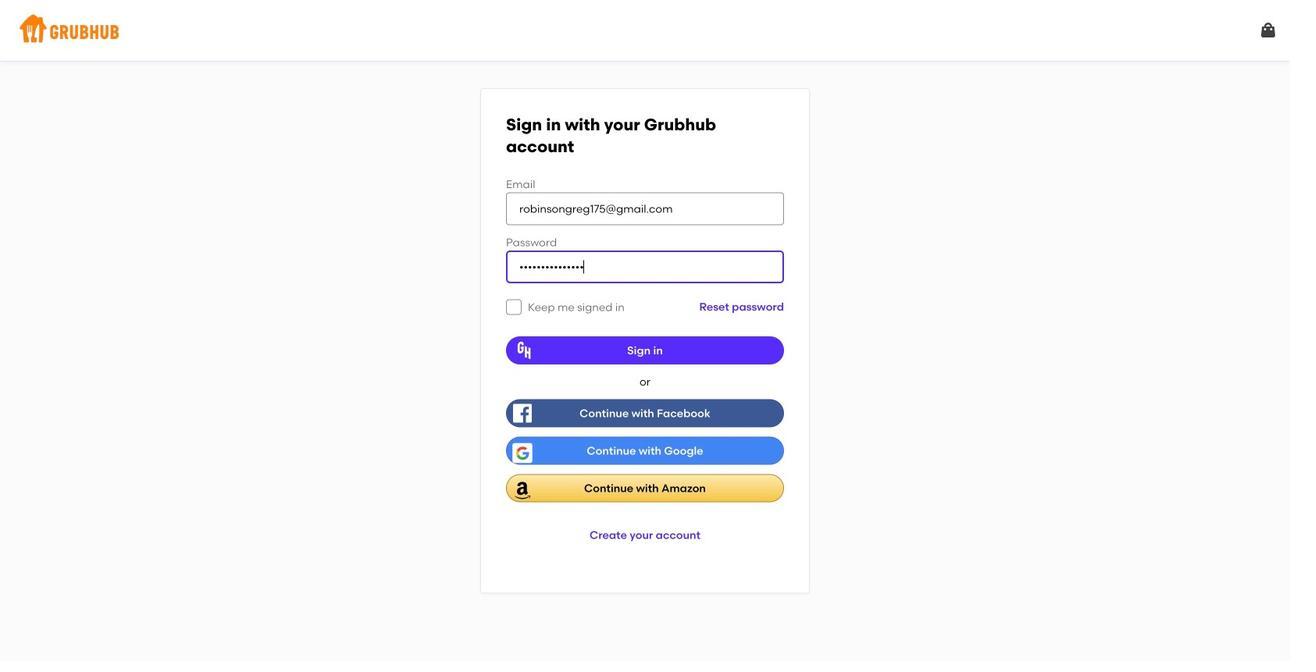 Task type: locate. For each thing, give the bounding box(es) containing it.
0 horizontal spatial svg image
[[509, 303, 519, 312]]

main navigation navigation
[[0, 0, 1290, 61]]

None email field
[[506, 192, 784, 225]]

1 horizontal spatial svg image
[[1259, 21, 1278, 40]]

1 vertical spatial svg image
[[509, 303, 519, 312]]

svg image
[[1259, 21, 1278, 40], [509, 303, 519, 312]]

None password field
[[506, 251, 784, 284]]

0 vertical spatial svg image
[[1259, 21, 1278, 40]]



Task type: vqa. For each thing, say whether or not it's contained in the screenshot.
email field
yes



Task type: describe. For each thing, give the bounding box(es) containing it.
svg image inside main navigation navigation
[[1259, 21, 1278, 40]]



